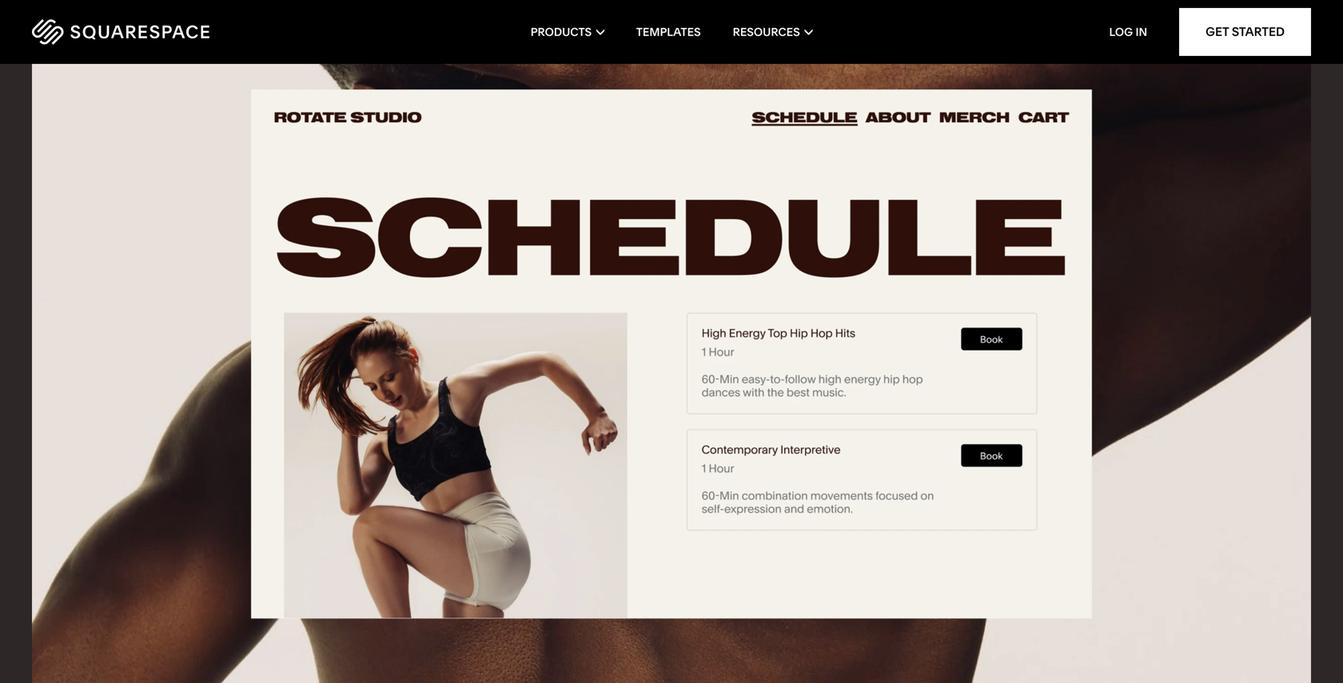 Task type: describe. For each thing, give the bounding box(es) containing it.
resources
[[733, 25, 800, 39]]

in
[[1136, 25, 1147, 39]]

log             in
[[1109, 25, 1147, 39]]

log             in link
[[1109, 25, 1147, 39]]

templates
[[636, 25, 701, 39]]

get started
[[1206, 24, 1285, 39]]

products
[[531, 25, 592, 39]]

templates link
[[636, 0, 701, 64]]

squarespace logo image
[[32, 19, 209, 45]]

squarespace logo link
[[32, 19, 288, 45]]



Task type: locate. For each thing, give the bounding box(es) containing it.
log
[[1109, 25, 1133, 39]]

products button
[[531, 0, 604, 64]]

resources button
[[733, 0, 813, 64]]

get
[[1206, 24, 1229, 39]]

get started link
[[1179, 8, 1311, 56]]

started
[[1232, 24, 1285, 39]]



Task type: vqa. For each thing, say whether or not it's contained in the screenshot.
THE TODAY.
no



